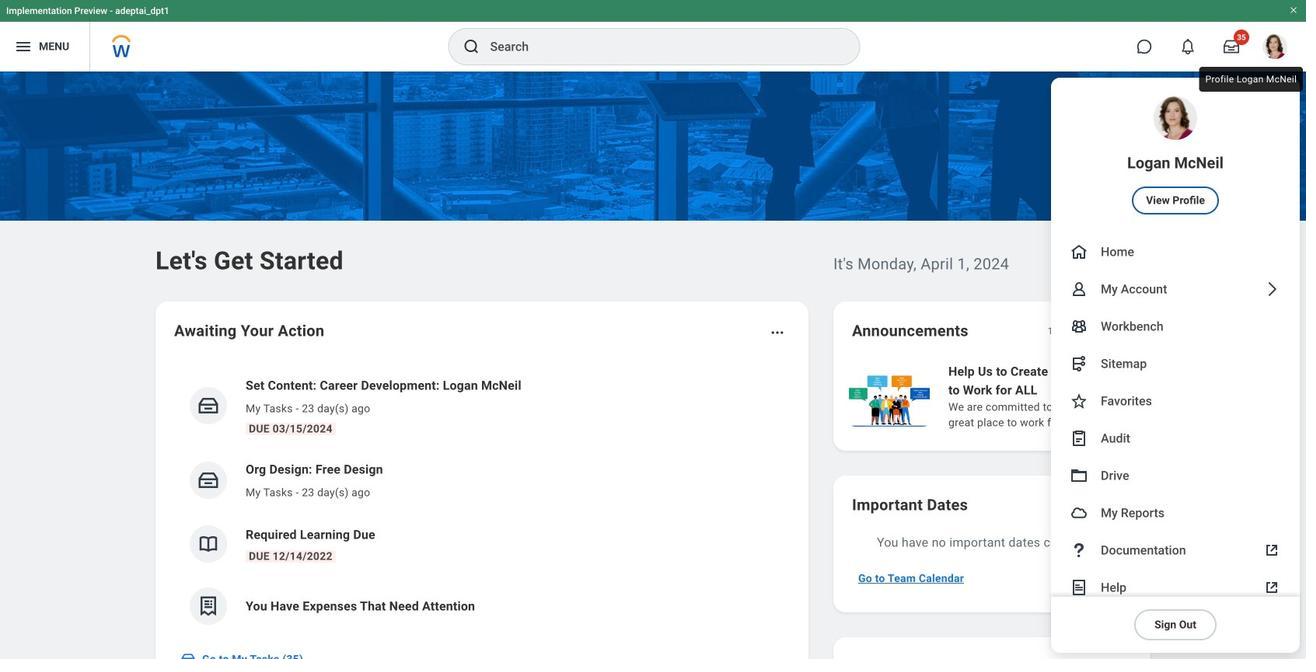 Task type: describe. For each thing, give the bounding box(es) containing it.
8 menu item from the top
[[1051, 494, 1300, 532]]

logan mcneil image
[[1263, 34, 1287, 59]]

2 menu item from the top
[[1051, 233, 1300, 271]]

Search Workday  search field
[[490, 30, 828, 64]]

1 horizontal spatial list
[[846, 361, 1306, 432]]

related actions image
[[770, 325, 785, 341]]

notifications large image
[[1180, 39, 1196, 54]]

folder open image
[[1070, 466, 1088, 485]]

endpoints image
[[1070, 355, 1088, 373]]

chevron left small image
[[1084, 323, 1099, 339]]

9 menu item from the top
[[1051, 532, 1300, 569]]

inbox image
[[197, 394, 220, 417]]

6 menu item from the top
[[1051, 420, 1300, 457]]

dashboard expenses image
[[197, 595, 220, 618]]

star image
[[1070, 392, 1088, 410]]

home image
[[1070, 243, 1088, 261]]

3 menu item from the top
[[1051, 308, 1300, 345]]

question image
[[1070, 541, 1088, 560]]

inbox large image
[[1224, 39, 1239, 54]]

0 horizontal spatial list
[[174, 364, 790, 637]]



Task type: vqa. For each thing, say whether or not it's contained in the screenshot.
Recent in button
no



Task type: locate. For each thing, give the bounding box(es) containing it.
0 horizontal spatial inbox image
[[180, 651, 196, 659]]

search image
[[462, 37, 481, 56]]

inbox image
[[197, 469, 220, 492], [180, 651, 196, 659]]

0 vertical spatial inbox image
[[197, 469, 220, 492]]

menu item
[[1051, 78, 1300, 233], [1051, 233, 1300, 271], [1051, 308, 1300, 345], [1051, 345, 1300, 382], [1051, 382, 1300, 420], [1051, 420, 1300, 457], [1051, 457, 1300, 494], [1051, 494, 1300, 532], [1051, 532, 1300, 569], [1051, 569, 1300, 606]]

avatar image
[[1070, 504, 1088, 522]]

5 menu item from the top
[[1051, 382, 1300, 420]]

banner
[[0, 0, 1306, 653]]

4 menu item from the top
[[1051, 345, 1300, 382]]

2 ext link image from the top
[[1263, 578, 1281, 597]]

paste image
[[1070, 429, 1088, 448]]

1 menu item from the top
[[1051, 78, 1300, 233]]

1 vertical spatial inbox image
[[180, 651, 196, 659]]

ext link image for document image
[[1263, 578, 1281, 597]]

1 ext link image from the top
[[1263, 541, 1281, 560]]

list
[[846, 361, 1306, 432], [174, 364, 790, 637]]

menu
[[1051, 78, 1300, 653]]

contact card matrix manager image
[[1070, 317, 1088, 336]]

main content
[[0, 72, 1306, 659]]

status
[[1048, 325, 1073, 337]]

justify image
[[14, 37, 33, 56]]

10 menu item from the top
[[1051, 569, 1300, 606]]

tooltip
[[1196, 64, 1306, 95]]

7 menu item from the top
[[1051, 457, 1300, 494]]

ext link image
[[1263, 541, 1281, 560], [1263, 578, 1281, 597]]

close environment banner image
[[1289, 5, 1298, 15]]

document image
[[1070, 578, 1088, 597]]

1 vertical spatial ext link image
[[1263, 578, 1281, 597]]

1 horizontal spatial inbox image
[[197, 469, 220, 492]]

ext link image for question icon on the right of page
[[1263, 541, 1281, 560]]

book open image
[[197, 533, 220, 556]]

chevron right small image
[[1112, 323, 1127, 339]]

0 vertical spatial ext link image
[[1263, 541, 1281, 560]]



